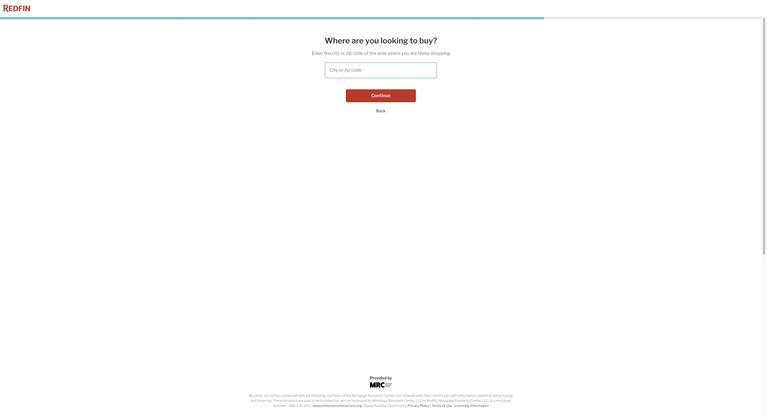Task type: locate. For each thing, give the bounding box(es) containing it.
of right members
[[342, 394, 345, 398]]

research up licensing
[[455, 399, 470, 403]]

1 vertical spatial are
[[410, 51, 417, 56]]

mortgage research center image
[[370, 383, 392, 388]]

is
[[490, 399, 493, 403]]

of inside by using, you will be connected with participating members of the mortgage research center, llc network who may contact you with information related to home buying and financing. these lenders have paid to be included but are not endorsed by mortgage research center, llc or redfin. mortgage research center, llc. is a mortgage licensee - nmls id 1907 (
[[342, 394, 345, 398]]

or left the zip
[[341, 51, 345, 56]]

1 horizontal spatial to
[[489, 394, 492, 398]]

home
[[493, 394, 502, 398]]

are
[[352, 36, 364, 45], [410, 51, 417, 56], [341, 399, 346, 403]]

enter
[[312, 51, 323, 56]]

2 vertical spatial are
[[341, 399, 346, 403]]

the left city
[[324, 51, 331, 56]]

equal
[[364, 404, 373, 408]]

www.nmlsconsumeraccess.org
[[313, 404, 362, 408]]

|
[[430, 404, 431, 408], [453, 404, 454, 408]]

research
[[368, 394, 383, 398], [389, 399, 403, 403], [455, 399, 470, 403]]

to up is
[[489, 394, 492, 398]]

mortgage
[[352, 394, 368, 398], [372, 399, 388, 403], [439, 399, 454, 403]]

the up not
[[346, 394, 351, 398]]

0 horizontal spatial |
[[430, 404, 431, 408]]

0 horizontal spatial are
[[341, 399, 346, 403]]

0 horizontal spatial mortgage
[[352, 394, 368, 398]]

1 vertical spatial llc
[[416, 399, 422, 403]]

1 horizontal spatial or
[[423, 399, 426, 403]]

1 horizontal spatial by
[[388, 376, 392, 381]]

1 horizontal spatial with
[[451, 394, 457, 398]]

information
[[458, 394, 476, 398]]

and
[[251, 399, 257, 403]]

0 horizontal spatial be
[[276, 394, 280, 398]]

home shopping
[[418, 51, 450, 56]]

0 vertical spatial are
[[352, 36, 364, 45]]

1 horizontal spatial be
[[316, 399, 320, 403]]

2 horizontal spatial research
[[455, 399, 470, 403]]

participating
[[306, 394, 326, 398]]

0 vertical spatial to
[[489, 394, 492, 398]]

0 vertical spatial of
[[364, 51, 369, 56]]

be
[[276, 394, 280, 398], [316, 399, 320, 403]]

housing
[[374, 404, 387, 408]]

center, up opportunity.
[[384, 394, 395, 398]]

using,
[[254, 394, 263, 398]]

0 horizontal spatial the
[[324, 51, 331, 56]]

redfin.
[[427, 399, 438, 403]]

back
[[376, 108, 386, 113]]

you right the contact
[[444, 394, 450, 398]]

2 with from the left
[[451, 394, 457, 398]]

opportunity.
[[388, 404, 407, 408]]

1 vertical spatial to
[[312, 399, 315, 403]]

included
[[320, 399, 334, 403]]

center, up information
[[471, 399, 482, 403]]

with up use
[[451, 394, 457, 398]]

| down redfin.
[[430, 404, 431, 408]]

with
[[298, 394, 305, 398], [451, 394, 457, 398]]

llc.
[[483, 399, 489, 403]]

center,
[[384, 394, 395, 398], [404, 399, 415, 403], [471, 399, 482, 403]]

0 horizontal spatial or
[[341, 51, 345, 56]]

by up 'mortgage research center' image
[[388, 376, 392, 381]]

licensing
[[455, 404, 470, 408]]

of
[[364, 51, 369, 56], [342, 394, 345, 398], [442, 404, 446, 408]]

continue
[[371, 93, 391, 98]]

research up opportunity.
[[389, 399, 403, 403]]

to
[[489, 394, 492, 398], [312, 399, 315, 403]]

0 horizontal spatial to
[[312, 399, 315, 403]]

you
[[366, 36, 379, 45], [402, 51, 409, 56], [264, 394, 270, 398], [444, 394, 450, 398]]

by up the equal
[[368, 399, 372, 403]]

0 vertical spatial or
[[341, 51, 345, 56]]

llc
[[396, 394, 402, 398], [416, 399, 422, 403]]

be up the 'these'
[[276, 394, 280, 398]]

you up financing.
[[264, 394, 270, 398]]

but
[[335, 399, 340, 403]]

by using, you will be connected with participating members of the mortgage research center, llc network who may contact you with information related to home buying and financing. these lenders have paid to be included but are not endorsed by mortgage research center, llc or redfin. mortgage research center, llc. is a mortgage licensee - nmls id 1907 (
[[249, 394, 513, 408]]

lenders
[[284, 399, 295, 403]]

0 vertical spatial llc
[[396, 394, 402, 398]]

the
[[324, 51, 331, 56], [370, 51, 377, 56], [346, 394, 351, 398]]

of left use
[[442, 404, 446, 408]]

who
[[417, 394, 423, 398]]

continue button
[[346, 89, 416, 102]]

www.nmlsconsumeraccess.org link
[[313, 404, 362, 408]]

2 horizontal spatial of
[[442, 404, 446, 408]]

provided
[[370, 376, 387, 381]]

2 horizontal spatial mortgage
[[439, 399, 454, 403]]

0 horizontal spatial with
[[298, 394, 305, 398]]

1 horizontal spatial mortgage
[[372, 399, 388, 403]]

of for terms
[[442, 404, 446, 408]]

use
[[446, 404, 452, 408]]

network
[[403, 394, 416, 398]]

with up have
[[298, 394, 305, 398]]

or
[[341, 51, 345, 56], [423, 399, 426, 403]]

be down participating
[[316, 399, 320, 403]]

1 vertical spatial of
[[342, 394, 345, 398]]

mortgage up endorsed
[[352, 394, 368, 398]]

endorsed
[[352, 399, 367, 403]]

0 vertical spatial be
[[276, 394, 280, 398]]

are down to buy? at the top of page
[[410, 51, 417, 56]]

enter the city or zip code of the area where you are home shopping
[[312, 51, 450, 56]]

mortgage up use
[[439, 399, 454, 403]]

information
[[471, 404, 489, 408]]

nmls
[[289, 404, 299, 408]]

llc up opportunity.
[[396, 394, 402, 398]]

0 horizontal spatial by
[[368, 399, 372, 403]]

2 vertical spatial of
[[442, 404, 446, 408]]

by
[[388, 376, 392, 381], [368, 399, 372, 403]]

research up housing
[[368, 394, 383, 398]]

llc up 'privacy policy' link
[[416, 399, 422, 403]]

1 | from the left
[[430, 404, 431, 408]]

1 vertical spatial or
[[423, 399, 426, 403]]

the left "area"
[[370, 51, 377, 56]]

are up code
[[352, 36, 364, 45]]

center, down 'network'
[[404, 399, 415, 403]]

terms of use link
[[432, 404, 452, 408]]

are left not
[[341, 399, 346, 403]]

where are you looking to buy?
[[325, 36, 437, 45]]

these
[[273, 399, 283, 403]]

licensee
[[273, 404, 286, 408]]

0 horizontal spatial llc
[[396, 394, 402, 398]]

1 vertical spatial be
[[316, 399, 320, 403]]

of right code
[[364, 51, 369, 56]]

mortgage up housing
[[372, 399, 388, 403]]

1 horizontal spatial the
[[346, 394, 351, 398]]

1 horizontal spatial |
[[453, 404, 454, 408]]

privacy policy link
[[408, 404, 430, 408]]

1 horizontal spatial llc
[[416, 399, 422, 403]]

id
[[300, 404, 303, 408]]

looking
[[381, 36, 408, 45]]

| right use
[[453, 404, 454, 408]]

0 horizontal spatial of
[[342, 394, 345, 398]]

1 vertical spatial by
[[368, 399, 372, 403]]

zip
[[346, 51, 352, 56]]

or up policy on the bottom
[[423, 399, 426, 403]]

to up (
[[312, 399, 315, 403]]



Task type: vqa. For each thing, say whether or not it's contained in the screenshot.
the 'Photo of 1229 N 53rd St, Philadelphia, PA 19131'
no



Task type: describe. For each thing, give the bounding box(es) containing it.
have
[[296, 399, 304, 403]]

where
[[388, 51, 401, 56]]

you up enter the city or zip code of the area where you are home shopping
[[366, 36, 379, 45]]

by inside by using, you will be connected with participating members of the mortgage research center, llc network who may contact you with information related to home buying and financing. these lenders have paid to be included but are not endorsed by mortgage research center, llc or redfin. mortgage research center, llc. is a mortgage licensee - nmls id 1907 (
[[368, 399, 372, 403]]

contact
[[431, 394, 443, 398]]

).
[[362, 404, 364, 408]]

www.nmlsconsumeraccess.org ). equal housing opportunity. privacy policy | terms of use | licensing information
[[313, 404, 489, 408]]

1 horizontal spatial center,
[[404, 399, 415, 403]]

licensing information link
[[455, 404, 489, 408]]

city
[[332, 51, 340, 56]]

1907
[[304, 404, 312, 408]]

0 horizontal spatial research
[[368, 394, 383, 398]]

2 horizontal spatial center,
[[471, 399, 482, 403]]

1 horizontal spatial are
[[352, 36, 364, 45]]

2 horizontal spatial are
[[410, 51, 417, 56]]

back button
[[376, 108, 386, 113]]

area
[[378, 51, 387, 56]]

by
[[249, 394, 253, 398]]

or inside by using, you will be connected with participating members of the mortgage research center, llc network who may contact you with information related to home buying and financing. these lenders have paid to be included but are not endorsed by mortgage research center, llc or redfin. mortgage research center, llc. is a mortgage licensee - nmls id 1907 (
[[423, 399, 426, 403]]

will
[[270, 394, 276, 398]]

buying
[[503, 394, 513, 398]]

2 horizontal spatial the
[[370, 51, 377, 56]]

related
[[477, 394, 488, 398]]

you right where
[[402, 51, 409, 56]]

members
[[326, 394, 341, 398]]

to buy?
[[410, 36, 437, 45]]

1 horizontal spatial research
[[389, 399, 403, 403]]

where
[[325, 36, 350, 45]]

(
[[312, 404, 313, 408]]

of for members
[[342, 394, 345, 398]]

Where are you looking to buy? text field
[[325, 62, 437, 78]]

1 with from the left
[[298, 394, 305, 398]]

the inside by using, you will be connected with participating members of the mortgage research center, llc network who may contact you with information related to home buying and financing. these lenders have paid to be included but are not endorsed by mortgage research center, llc or redfin. mortgage research center, llc. is a mortgage licensee - nmls id 1907 (
[[346, 394, 351, 398]]

financing.
[[257, 399, 273, 403]]

not
[[346, 399, 352, 403]]

2 | from the left
[[453, 404, 454, 408]]

terms
[[432, 404, 442, 408]]

connected
[[281, 394, 298, 398]]

paid
[[304, 399, 311, 403]]

privacy
[[408, 404, 419, 408]]

1 horizontal spatial of
[[364, 51, 369, 56]]

0 vertical spatial by
[[388, 376, 392, 381]]

mortgage
[[496, 399, 511, 403]]

-
[[287, 404, 288, 408]]

policy
[[420, 404, 430, 408]]

may
[[424, 394, 431, 398]]

code
[[353, 51, 363, 56]]

provided by
[[370, 376, 392, 381]]

0 horizontal spatial center,
[[384, 394, 395, 398]]

are inside by using, you will be connected with participating members of the mortgage research center, llc network who may contact you with information related to home buying and financing. these lenders have paid to be included but are not endorsed by mortgage research center, llc or redfin. mortgage research center, llc. is a mortgage licensee - nmls id 1907 (
[[341, 399, 346, 403]]

a
[[493, 399, 495, 403]]



